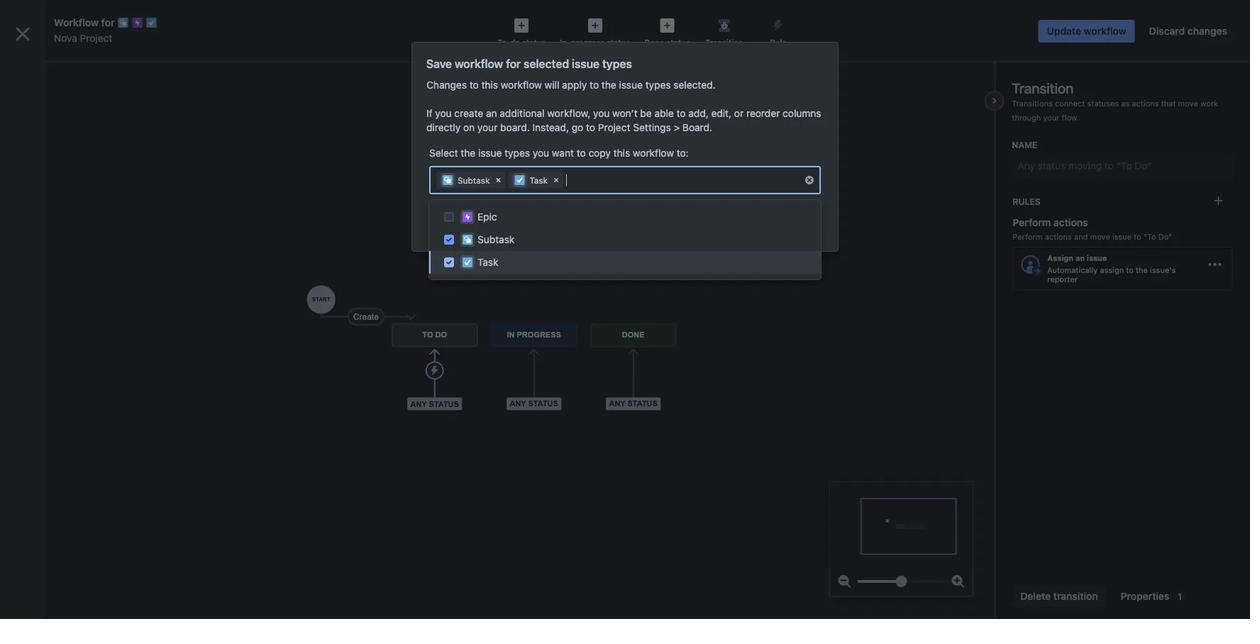 Task type: describe. For each thing, give the bounding box(es) containing it.
directly
[[426, 122, 461, 133]]

discard
[[1149, 25, 1185, 37]]

upgrade
[[41, 126, 83, 136]]

status right any
[[1038, 160, 1066, 172]]

properties
[[1121, 591, 1170, 602]]

board.
[[500, 122, 530, 133]]

clear image
[[551, 175, 562, 186]]

as
[[1121, 99, 1130, 108]]

you're on the free plan
[[17, 101, 113, 111]]

edit,
[[711, 107, 732, 119]]

for inside transition dialog
[[101, 17, 115, 28]]

won't
[[612, 107, 638, 119]]

1 vertical spatial actions
[[1054, 217, 1088, 228]]

transition dialog
[[0, 0, 1250, 619]]

do" inside perform actions perform actions and move issue to "to do"
[[1158, 232, 1172, 242]]

to right changes
[[470, 79, 479, 91]]

0 horizontal spatial do"
[[1135, 160, 1152, 172]]

workflow inside changes to this workflow will apply to the issue types selected. if you create an additional workflow, you won't be able to add, edit, or reorder columns directly on your board. instead, go to project settings > board.
[[501, 79, 542, 91]]

create
[[525, 13, 557, 25]]

or
[[734, 107, 744, 119]]

discard changes button
[[1141, 20, 1236, 43]]

in-progress status
[[560, 38, 630, 47]]

task for task image
[[530, 175, 548, 185]]

select
[[429, 147, 458, 159]]

clear image
[[493, 175, 504, 186]]

to-do status
[[497, 38, 546, 47]]

will
[[545, 79, 559, 91]]

to right the apply
[[590, 79, 599, 91]]

perform actions perform actions and move issue to "to do"
[[1013, 217, 1172, 242]]

update workflow
[[1047, 25, 1127, 37]]

done status
[[645, 38, 690, 47]]

select the issue types you want to copy this workflow to:
[[429, 147, 689, 159]]

status inside "popup button"
[[667, 38, 690, 47]]

changes
[[1188, 25, 1228, 37]]

2 vertical spatial actions
[[1045, 232, 1072, 242]]

types inside issue types group
[[47, 205, 74, 217]]

team-
[[61, 570, 85, 580]]

in-
[[560, 38, 571, 47]]

upgrade button
[[18, 119, 94, 142]]

nova project
[[54, 32, 112, 44]]

able
[[655, 107, 674, 119]]

rule
[[770, 38, 787, 47]]

issue types
[[20, 205, 74, 217]]

issue
[[20, 205, 45, 217]]

delete transition button
[[1012, 585, 1107, 608]]

primary element
[[9, 0, 981, 39]]

transition for transition transitions connect statuses as actions that move work through your flow.
[[1012, 79, 1074, 96]]

plan
[[95, 101, 113, 111]]

you're for you're on the free plan
[[17, 101, 44, 111]]

issue inside changes to this workflow will apply to the issue types selected. if you create an additional workflow, you won't be able to add, edit, or reorder columns directly on your board. instead, go to project settings > board.
[[619, 79, 643, 91]]

add,
[[688, 107, 709, 119]]

in
[[45, 570, 52, 580]]

to-do status button
[[490, 14, 553, 48]]

assign
[[1100, 266, 1124, 275]]

1 vertical spatial subtask image
[[462, 234, 473, 246]]

transition transitions connect statuses as actions that move work through your flow.
[[1012, 79, 1218, 122]]

workflow,
[[547, 107, 591, 119]]

changes
[[426, 79, 467, 91]]

automatically
[[1047, 266, 1098, 275]]

epic image
[[462, 211, 473, 223]]

delete
[[1021, 591, 1051, 602]]

transition
[[1054, 591, 1098, 602]]

transition button
[[697, 14, 751, 48]]

to right want on the left
[[577, 147, 586, 159]]

a
[[54, 570, 59, 580]]

rule button
[[751, 14, 805, 48]]

managed
[[85, 570, 123, 580]]

task image
[[462, 257, 473, 268]]

1 horizontal spatial project
[[125, 570, 153, 580]]

create button
[[517, 8, 565, 31]]

subtask inside save workflow for selected issue types dialog
[[458, 175, 490, 185]]

issue types group
[[6, 192, 165, 375]]

close workflow editor image
[[11, 23, 34, 45]]

project inside changes to this workflow will apply to the issue types selected. if you create an additional workflow, you won't be able to add, edit, or reorder columns directly on your board. instead, go to project settings > board.
[[598, 122, 630, 133]]

move inside perform actions perform actions and move issue to "to do"
[[1090, 232, 1110, 242]]

instead,
[[533, 122, 569, 133]]

software
[[43, 77, 78, 87]]

Zoom level range field
[[857, 568, 945, 596]]

columns
[[783, 107, 821, 119]]

issue inside assign an issue automatically assign to the issue's reporter
[[1087, 253, 1107, 263]]

workflow inside button
[[1084, 25, 1127, 37]]

issue down progress
[[572, 57, 600, 71]]

workflow down to-
[[455, 57, 503, 71]]

and
[[1074, 232, 1088, 242]]

you're in a team-managed project
[[17, 570, 153, 580]]

transition for transition
[[705, 38, 743, 47]]

Search field
[[981, 8, 1122, 31]]

selected.
[[674, 79, 716, 91]]

flow.
[[1062, 113, 1079, 122]]

additional
[[500, 107, 545, 119]]

to:
[[677, 147, 689, 159]]

workflow
[[54, 17, 99, 28]]

settings
[[72, 167, 109, 178]]

in-progress status button
[[553, 14, 638, 48]]

progress
[[571, 38, 605, 47]]

if
[[426, 107, 432, 119]]

0 horizontal spatial on
[[46, 101, 56, 111]]

the inside assign an issue automatically assign to the issue's reporter
[[1136, 266, 1148, 275]]

changes to this workflow will apply to the issue types selected. if you create an additional workflow, you won't be able to add, edit, or reorder columns directly on your board. instead, go to project settings > board.
[[426, 79, 821, 133]]

clear image
[[804, 175, 815, 186]]

to right the moving
[[1105, 160, 1114, 172]]

statuses
[[1087, 99, 1119, 108]]

nova for nova project
[[54, 32, 77, 44]]

board.
[[683, 122, 712, 133]]

add rule image
[[1213, 195, 1224, 206]]

for inside dialog
[[506, 57, 521, 71]]

reorder
[[746, 107, 780, 119]]

project inside nova project software project
[[69, 62, 103, 74]]

nova project link
[[54, 30, 112, 47]]



Task type: locate. For each thing, give the bounding box(es) containing it.
1 horizontal spatial subtask image
[[462, 234, 473, 246]]

to
[[470, 79, 479, 91], [590, 79, 599, 91], [677, 107, 686, 119], [586, 122, 595, 133], [577, 147, 586, 159], [1105, 160, 1114, 172], [1134, 232, 1141, 242], [1126, 266, 1134, 275]]

done status button
[[638, 14, 697, 48]]

"to
[[1117, 160, 1132, 172], [1144, 232, 1156, 242]]

0 vertical spatial this
[[481, 79, 498, 91]]

1 vertical spatial an
[[1076, 253, 1085, 263]]

transition
[[705, 38, 743, 47], [1012, 79, 1074, 96]]

to up >
[[677, 107, 686, 119]]

selected
[[524, 57, 569, 71]]

your inside transition transitions connect statuses as actions that move work through your flow.
[[1043, 113, 1060, 122]]

1 vertical spatial nova
[[43, 62, 67, 74]]

2 horizontal spatial you
[[593, 107, 610, 119]]

1 horizontal spatial on
[[463, 122, 475, 133]]

1 vertical spatial do"
[[1158, 232, 1172, 242]]

issue up assign an issue automatically assign to the issue's reporter
[[1112, 232, 1132, 242]]

discard changes
[[1149, 25, 1228, 37]]

1 horizontal spatial move
[[1178, 99, 1198, 108]]

project right managed
[[125, 570, 153, 580]]

status
[[522, 38, 546, 47], [607, 38, 630, 47], [667, 38, 690, 47], [1038, 160, 1066, 172]]

project
[[81, 77, 109, 87], [125, 570, 153, 580]]

do
[[510, 38, 520, 47]]

project settings link
[[6, 158, 165, 187]]

the up won't
[[602, 79, 616, 91]]

1 vertical spatial this
[[613, 147, 630, 159]]

to inside perform actions perform actions and move issue to "to do"
[[1134, 232, 1141, 242]]

to right the assign
[[1126, 266, 1134, 275]]

move inside transition transitions connect statuses as actions that move work through your flow.
[[1178, 99, 1198, 108]]

1 vertical spatial move
[[1090, 232, 1110, 242]]

0 vertical spatial task
[[530, 175, 548, 185]]

transition up transitions
[[1012, 79, 1074, 96]]

name
[[1012, 140, 1037, 150]]

1 horizontal spatial for
[[506, 57, 521, 71]]

an inside assign an issue automatically assign to the issue's reporter
[[1076, 253, 1085, 263]]

1 vertical spatial "to
[[1144, 232, 1156, 242]]

1 horizontal spatial your
[[1043, 113, 1060, 122]]

go
[[572, 122, 583, 133]]

you're
[[17, 101, 44, 111], [17, 570, 43, 580]]

transition inside transition transitions connect statuses as actions that move work through your flow.
[[1012, 79, 1074, 96]]

actions inside transition transitions connect statuses as actions that move work through your flow.
[[1132, 99, 1159, 108]]

issue up the assign
[[1087, 253, 1107, 263]]

to-
[[497, 38, 510, 47]]

you
[[435, 107, 452, 119], [593, 107, 610, 119], [533, 147, 549, 159]]

nova project software project
[[43, 62, 109, 87]]

0 vertical spatial transition
[[705, 38, 743, 47]]

workflow down settings
[[633, 147, 674, 159]]

assign an issue automatically assign to the issue's reporter
[[1047, 253, 1176, 284]]

your inside changes to this workflow will apply to the issue types selected. if you create an additional workflow, you won't be able to add, edit, or reorder columns directly on your board. instead, go to project settings > board.
[[477, 122, 498, 133]]

0 vertical spatial do"
[[1135, 160, 1152, 172]]

this up create
[[481, 79, 498, 91]]

0 horizontal spatial transition
[[705, 38, 743, 47]]

1 you're from the top
[[17, 101, 44, 111]]

subtask image down epic image
[[462, 234, 473, 246]]

reporter
[[1047, 275, 1078, 284]]

1 horizontal spatial transition
[[1012, 79, 1074, 96]]

project up software
[[69, 62, 103, 74]]

workflow for
[[54, 17, 115, 28]]

you're in the workflow viewfinder, use the arrow keys to move it element
[[830, 482, 972, 568]]

your down create
[[477, 122, 498, 133]]

types right issue
[[47, 205, 74, 217]]

"to right the moving
[[1117, 160, 1132, 172]]

an
[[486, 107, 497, 119], [1076, 253, 1085, 263]]

project settings
[[37, 167, 109, 178]]

task left clear icon
[[530, 175, 548, 185]]

0 horizontal spatial move
[[1090, 232, 1110, 242]]

0 vertical spatial "to
[[1117, 160, 1132, 172]]

move right that
[[1178, 99, 1198, 108]]

status right progress
[[607, 38, 630, 47]]

update
[[1047, 25, 1081, 37]]

0 vertical spatial you're
[[17, 101, 44, 111]]

project down workflow for
[[80, 32, 112, 44]]

1 vertical spatial you're
[[17, 570, 43, 580]]

for down do
[[506, 57, 521, 71]]

project
[[80, 32, 112, 44], [69, 62, 103, 74], [598, 122, 630, 133], [37, 167, 69, 178]]

do" up issue's
[[1158, 232, 1172, 242]]

subtask down epic
[[478, 234, 515, 246]]

types down "board."
[[505, 147, 530, 159]]

status right do
[[522, 38, 546, 47]]

do" right the moving
[[1135, 160, 1152, 172]]

types down in-progress status
[[602, 57, 632, 71]]

move right and on the right top
[[1090, 232, 1110, 242]]

perform
[[1013, 217, 1051, 228], [1013, 232, 1043, 242]]

1 horizontal spatial do"
[[1158, 232, 1172, 242]]

issue inside perform actions perform actions and move issue to "to do"
[[1112, 232, 1132, 242]]

for up nova project
[[101, 17, 115, 28]]

2 perform from the top
[[1013, 232, 1043, 242]]

nova for nova project software project
[[43, 62, 67, 74]]

1 horizontal spatial task
[[530, 175, 548, 185]]

you left won't
[[593, 107, 610, 119]]

on inside changes to this workflow will apply to the issue types selected. if you create an additional workflow, you won't be able to add, edit, or reorder columns directly on your board. instead, go to project settings > board.
[[463, 122, 475, 133]]

0 vertical spatial nova
[[54, 32, 77, 44]]

0 vertical spatial on
[[46, 101, 56, 111]]

jira software image
[[37, 11, 132, 28], [37, 11, 132, 28]]

2 you're from the top
[[17, 570, 43, 580]]

epic
[[478, 211, 497, 223]]

1 vertical spatial task
[[478, 256, 498, 268]]

task
[[530, 175, 548, 185], [478, 256, 498, 268]]

rules
[[1013, 197, 1041, 206]]

0 horizontal spatial project
[[81, 77, 109, 87]]

project left the settings
[[37, 167, 69, 178]]

copy
[[589, 147, 611, 159]]

actions right as
[[1132, 99, 1159, 108]]

workflow right update
[[1084, 25, 1127, 37]]

0 vertical spatial subtask
[[458, 175, 490, 185]]

moving
[[1069, 160, 1102, 172]]

the inside changes to this workflow will apply to the issue types selected. if you create an additional workflow, you won't be able to add, edit, or reorder columns directly on your board. instead, go to project settings > board.
[[602, 79, 616, 91]]

be
[[640, 107, 652, 119]]

your
[[1043, 113, 1060, 122], [477, 122, 498, 133]]

to right go
[[586, 122, 595, 133]]

done
[[645, 38, 664, 47]]

0 horizontal spatial subtask image
[[442, 175, 453, 186]]

workflow
[[1084, 25, 1127, 37], [455, 57, 503, 71], [501, 79, 542, 91], [633, 147, 674, 159]]

save
[[426, 57, 452, 71]]

to inside assign an issue automatically assign to the issue's reporter
[[1126, 266, 1134, 275]]

1
[[1178, 592, 1182, 602]]

transition up selected.
[[705, 38, 743, 47]]

an inside changes to this workflow will apply to the issue types selected. if you create an additional workflow, you won't be able to add, edit, or reorder columns directly on your board. instead, go to project settings > board.
[[486, 107, 497, 119]]

actions up and on the right top
[[1054, 217, 1088, 228]]

0 vertical spatial perform
[[1013, 217, 1051, 228]]

transitions
[[1012, 99, 1053, 108]]

0 horizontal spatial your
[[477, 122, 498, 133]]

task right task icon
[[478, 256, 498, 268]]

connect
[[1055, 99, 1085, 108]]

0 horizontal spatial task
[[478, 256, 498, 268]]

update workflow button
[[1038, 20, 1135, 43]]

types up the able
[[645, 79, 671, 91]]

any status moving to "to do"
[[1018, 160, 1152, 172]]

task image
[[514, 175, 525, 186]]

the left issue's
[[1136, 266, 1148, 275]]

move
[[1178, 99, 1198, 108], [1090, 232, 1110, 242]]

1 vertical spatial subtask
[[478, 234, 515, 246]]

0 vertical spatial for
[[101, 17, 115, 28]]

an right create
[[486, 107, 497, 119]]

you're left in
[[17, 570, 43, 580]]

"to inside perform actions perform actions and move issue to "to do"
[[1144, 232, 1156, 242]]

zoom out image
[[836, 573, 853, 590]]

save workflow for selected issue types dialog
[[412, 43, 838, 251]]

1 vertical spatial transition
[[1012, 79, 1074, 96]]

task inside save workflow for selected issue types dialog
[[530, 175, 548, 185]]

0 vertical spatial project
[[81, 77, 109, 87]]

issue up won't
[[619, 79, 643, 91]]

project up plan
[[81, 77, 109, 87]]

nova inside transition dialog
[[54, 32, 77, 44]]

settings
[[633, 122, 671, 133]]

types inside changes to this workflow will apply to the issue types selected. if you create an additional workflow, you won't be able to add, edit, or reorder columns directly on your board. instead, go to project settings > board.
[[645, 79, 671, 91]]

nova inside nova project software project
[[43, 62, 67, 74]]

1 vertical spatial for
[[506, 57, 521, 71]]

apply
[[562, 79, 587, 91]]

1 horizontal spatial an
[[1076, 253, 1085, 263]]

1 perform from the top
[[1013, 217, 1051, 228]]

on down create
[[463, 122, 475, 133]]

that
[[1161, 99, 1176, 108]]

subtask image
[[442, 175, 453, 186], [462, 234, 473, 246]]

you're up upgrade button
[[17, 101, 44, 111]]

status right done
[[667, 38, 690, 47]]

1 horizontal spatial this
[[613, 147, 630, 159]]

0 horizontal spatial an
[[486, 107, 497, 119]]

1 vertical spatial project
[[125, 570, 153, 580]]

task for task icon
[[478, 256, 498, 268]]

workflow down save workflow for selected issue types on the top of page
[[501, 79, 542, 91]]

project inside 'project settings' link
[[37, 167, 69, 178]]

subtask
[[458, 175, 490, 185], [478, 234, 515, 246]]

your left flow.
[[1043, 113, 1060, 122]]

1 vertical spatial on
[[463, 122, 475, 133]]

0 horizontal spatial this
[[481, 79, 498, 91]]

issue's
[[1150, 266, 1176, 275]]

0 vertical spatial an
[[486, 107, 497, 119]]

project inside nova project software project
[[81, 77, 109, 87]]

create
[[454, 107, 483, 119]]

any
[[1018, 160, 1035, 172]]

project inside nova project link
[[80, 32, 112, 44]]

0 vertical spatial move
[[1178, 99, 1198, 108]]

on up upgrade button
[[46, 101, 56, 111]]

0 horizontal spatial "to
[[1117, 160, 1132, 172]]

project down won't
[[598, 122, 630, 133]]

1 horizontal spatial you
[[533, 147, 549, 159]]

>
[[674, 122, 680, 133]]

1 horizontal spatial "to
[[1144, 232, 1156, 242]]

nova
[[54, 32, 77, 44], [43, 62, 67, 74]]

work
[[1200, 99, 1218, 108]]

delete transition
[[1021, 591, 1098, 602]]

transition inside popup button
[[705, 38, 743, 47]]

you're for you're in a team-managed project
[[17, 570, 43, 580]]

actions up assign at right top
[[1045, 232, 1072, 242]]

this inside changes to this workflow will apply to the issue types selected. if you create an additional workflow, you won't be able to add, edit, or reorder columns directly on your board. instead, go to project settings > board.
[[481, 79, 498, 91]]

subtask image down select on the top left of the page
[[442, 175, 453, 186]]

the right select on the top left of the page
[[461, 147, 476, 159]]

zoom in image
[[950, 573, 967, 590]]

1 vertical spatial perform
[[1013, 232, 1043, 242]]

for
[[101, 17, 115, 28], [506, 57, 521, 71]]

assign
[[1047, 253, 1074, 263]]

status inside popup button
[[522, 38, 546, 47]]

issue up clear image
[[478, 147, 502, 159]]

to up assign an issue automatically assign to the issue's reporter
[[1134, 232, 1141, 242]]

types
[[602, 57, 632, 71], [645, 79, 671, 91], [505, 147, 530, 159], [47, 205, 74, 217]]

you right 'if'
[[435, 107, 452, 119]]

actions
[[1132, 99, 1159, 108], [1054, 217, 1088, 228], [1045, 232, 1072, 242]]

an up automatically
[[1076, 253, 1085, 263]]

want
[[552, 147, 574, 159]]

status inside 'popup button'
[[607, 38, 630, 47]]

"to up issue's
[[1144, 232, 1156, 242]]

free
[[75, 101, 93, 111]]

you left want on the left
[[533, 147, 549, 159]]

do"
[[1135, 160, 1152, 172], [1158, 232, 1172, 242]]

the left free
[[59, 101, 72, 111]]

through
[[1012, 113, 1041, 122]]

nova up software
[[43, 62, 67, 74]]

0 vertical spatial subtask image
[[442, 175, 453, 186]]

save workflow for selected issue types
[[426, 57, 632, 71]]

0 horizontal spatial for
[[101, 17, 115, 28]]

nova down the workflow at the top left
[[54, 32, 77, 44]]

this right copy
[[613, 147, 630, 159]]

0 horizontal spatial you
[[435, 107, 452, 119]]

subtask left clear image
[[458, 175, 490, 185]]

create banner
[[0, 0, 1250, 40]]

0 vertical spatial actions
[[1132, 99, 1159, 108]]



Task type: vqa. For each thing, say whether or not it's contained in the screenshot.
eloisefrancis23 IMAGE
no



